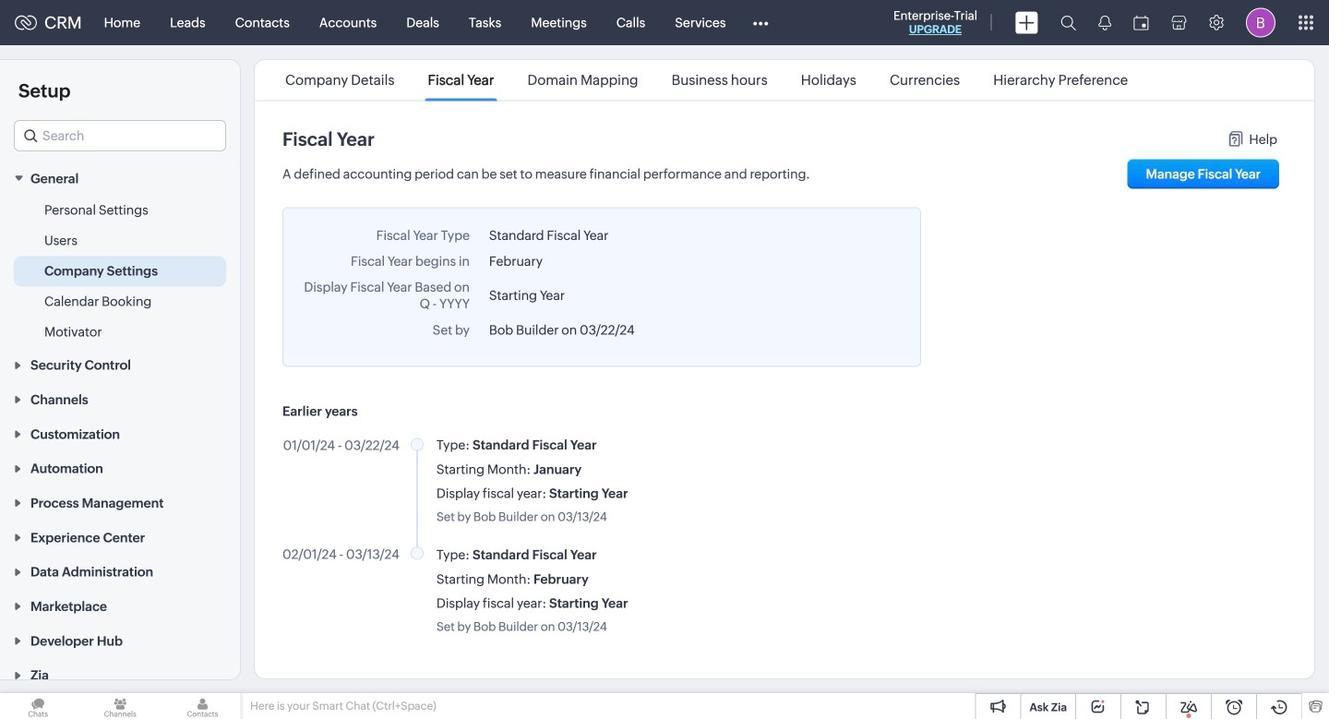 Task type: locate. For each thing, give the bounding box(es) containing it.
profile image
[[1246, 8, 1276, 37]]

region
[[0, 195, 240, 347]]

profile element
[[1235, 0, 1287, 45]]

list
[[269, 60, 1145, 100]]

contacts image
[[165, 693, 241, 719]]

create menu image
[[1015, 12, 1039, 34]]

chats image
[[0, 693, 76, 719]]

logo image
[[15, 15, 37, 30]]

None field
[[14, 120, 226, 151]]

signals image
[[1099, 15, 1111, 30]]



Task type: describe. For each thing, give the bounding box(es) containing it.
Other Modules field
[[741, 8, 780, 37]]

Search text field
[[15, 121, 225, 150]]

signals element
[[1087, 0, 1123, 45]]

search element
[[1050, 0, 1087, 45]]

channels image
[[82, 693, 158, 719]]

search image
[[1061, 15, 1076, 30]]

calendar image
[[1134, 15, 1149, 30]]

create menu element
[[1004, 0, 1050, 45]]



